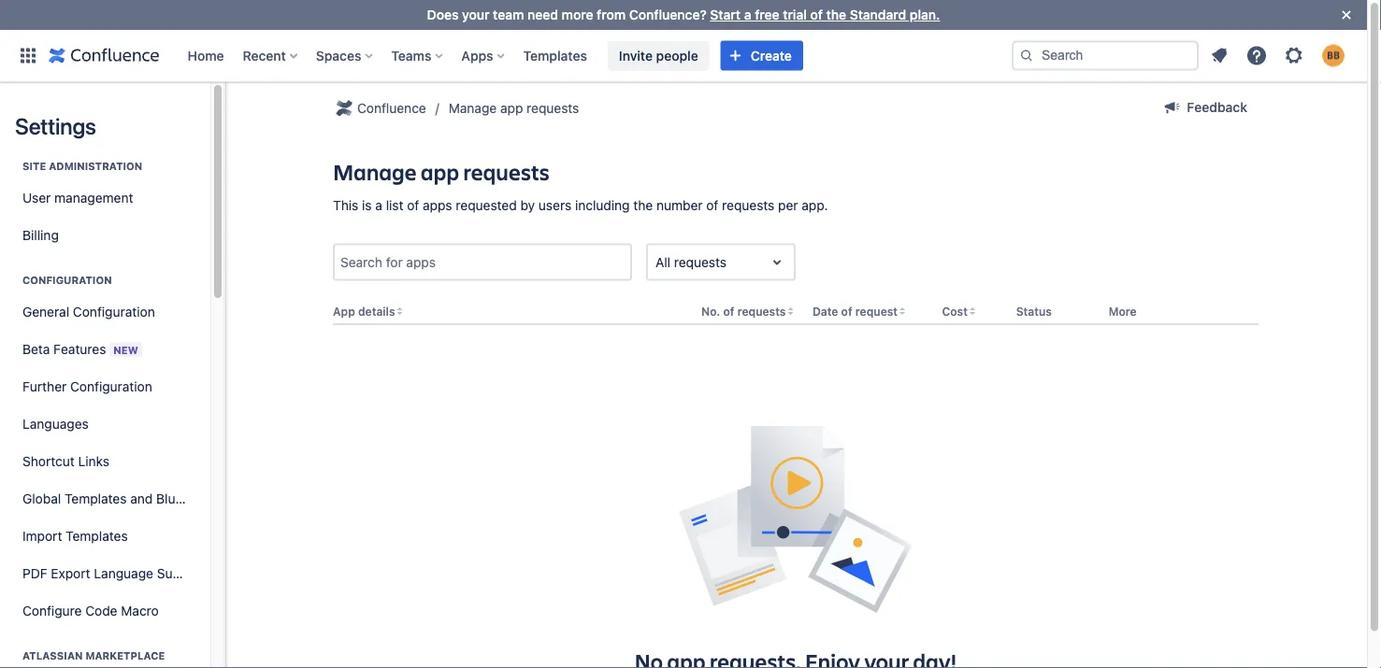 Task type: describe. For each thing, give the bounding box(es) containing it.
details
[[358, 305, 395, 318]]

home link
[[182, 41, 230, 71]]

support
[[157, 567, 206, 582]]

global templates and blueprints
[[22, 492, 217, 507]]

confluence
[[357, 101, 426, 116]]

of right date at the right of the page
[[842, 305, 853, 318]]

requests right no.
[[738, 305, 786, 318]]

of right number
[[707, 198, 719, 213]]

management
[[54, 190, 133, 206]]

invite people button
[[608, 41, 710, 71]]

requests right all
[[674, 254, 727, 270]]

1 vertical spatial app
[[421, 157, 460, 187]]

manage app requests link
[[449, 97, 579, 120]]

further configuration link
[[15, 369, 196, 406]]

user management
[[22, 190, 133, 206]]

atlassian
[[22, 651, 83, 663]]

site
[[22, 160, 46, 173]]

create
[[751, 48, 792, 63]]

need
[[528, 7, 559, 22]]

templates for import templates
[[66, 529, 128, 545]]

templates for global templates and blueprints
[[65, 492, 127, 507]]

users
[[539, 198, 572, 213]]

help icon image
[[1246, 44, 1269, 67]]

user management link
[[15, 180, 196, 217]]

0 vertical spatial configuration
[[22, 275, 112, 287]]

marketplace
[[86, 651, 165, 663]]

app details button
[[333, 305, 395, 318]]

administration
[[49, 160, 142, 173]]

appswitcher icon image
[[17, 44, 39, 67]]

start a free trial of the standard plan. link
[[711, 7, 941, 22]]

recent button
[[237, 41, 305, 71]]

app details
[[333, 305, 395, 318]]

1 vertical spatial a
[[376, 198, 383, 213]]

1 vertical spatial manage
[[333, 157, 417, 187]]

teams
[[391, 48, 432, 63]]

apps
[[462, 48, 494, 63]]

trial
[[783, 7, 807, 22]]

links
[[78, 454, 110, 470]]

code
[[85, 604, 117, 619]]

Search for requested apps field
[[335, 246, 631, 279]]

invite people
[[619, 48, 699, 63]]

new
[[113, 344, 138, 356]]

all requests
[[656, 254, 727, 270]]

banner containing home
[[0, 29, 1368, 82]]

confluence?
[[630, 7, 707, 22]]

1 vertical spatial manage app requests
[[333, 157, 550, 187]]

configure
[[22, 604, 82, 619]]

Search field
[[1012, 41, 1199, 71]]

languages
[[22, 417, 89, 432]]

features
[[54, 342, 106, 357]]

close image
[[1336, 4, 1359, 26]]

date of request button
[[813, 305, 898, 318]]

app
[[333, 305, 355, 318]]

templates link
[[518, 41, 593, 71]]

no.
[[702, 305, 721, 318]]

settings icon image
[[1284, 44, 1306, 67]]

global
[[22, 492, 61, 507]]

notification icon image
[[1209, 44, 1231, 67]]

plan.
[[910, 7, 941, 22]]

requests inside manage app requests link
[[527, 101, 579, 116]]

by
[[521, 198, 535, 213]]

apps button
[[456, 41, 512, 71]]

general configuration link
[[15, 294, 196, 331]]

spaces button
[[310, 41, 380, 71]]

site administration group
[[15, 140, 196, 260]]

per
[[779, 198, 799, 213]]

shortcut links link
[[15, 443, 196, 481]]

no. of requests button
[[702, 305, 786, 318]]

your profile and preferences image
[[1323, 44, 1345, 67]]

all
[[656, 254, 671, 270]]

from
[[597, 7, 626, 22]]

standard
[[850, 7, 907, 22]]

configure code macro
[[22, 604, 159, 619]]

requests up requested
[[464, 157, 550, 187]]

date
[[813, 305, 839, 318]]

settings
[[15, 113, 96, 139]]

team
[[493, 7, 524, 22]]

shortcut links
[[22, 454, 110, 470]]

pdf export language support
[[22, 567, 206, 582]]

cost button
[[943, 305, 968, 318]]

status
[[1017, 305, 1053, 318]]



Task type: locate. For each thing, give the bounding box(es) containing it.
billing link
[[15, 217, 196, 254]]

templates up pdf export language support link
[[66, 529, 128, 545]]

0 vertical spatial templates
[[524, 48, 587, 63]]

no. of requests
[[702, 305, 786, 318]]

export
[[51, 567, 90, 582]]

macro
[[121, 604, 159, 619]]

templates inside global templates and blueprints 'link'
[[65, 492, 127, 507]]

user
[[22, 190, 51, 206]]

collapse sidebar image
[[204, 92, 245, 129]]

this
[[333, 198, 359, 213]]

number
[[657, 198, 703, 213]]

context icon image
[[333, 97, 356, 120], [333, 97, 356, 120]]

does your team need more from confluence? start a free trial of the standard plan.
[[427, 7, 941, 22]]

of right 'trial'
[[811, 7, 823, 22]]

templates inside templates link
[[524, 48, 587, 63]]

templates down need
[[524, 48, 587, 63]]

create button
[[721, 41, 804, 71]]

0 horizontal spatial the
[[634, 198, 653, 213]]

search image
[[1020, 48, 1035, 63]]

1 horizontal spatial app
[[501, 101, 523, 116]]

configuration up the general
[[22, 275, 112, 287]]

app
[[501, 101, 523, 116], [421, 157, 460, 187]]

shortcut
[[22, 454, 75, 470]]

cost
[[943, 305, 968, 318]]

global templates and blueprints link
[[15, 481, 217, 518]]

manage app requests
[[449, 101, 579, 116], [333, 157, 550, 187]]

invite
[[619, 48, 653, 63]]

1 vertical spatial configuration
[[73, 305, 155, 320]]

further
[[22, 379, 67, 395]]

confluence link
[[333, 97, 426, 120]]

app up apps
[[421, 157, 460, 187]]

teams button
[[386, 41, 450, 71]]

1 horizontal spatial the
[[827, 7, 847, 22]]

spaces
[[316, 48, 362, 63]]

manage
[[449, 101, 497, 116], [333, 157, 417, 187]]

1 vertical spatial the
[[634, 198, 653, 213]]

manage app requests up apps
[[333, 157, 550, 187]]

apps
[[423, 198, 452, 213]]

1 horizontal spatial manage
[[449, 101, 497, 116]]

request
[[856, 305, 898, 318]]

the left number
[[634, 198, 653, 213]]

this is a list of apps requested by users including the number of requests per app.
[[333, 198, 829, 213]]

1 horizontal spatial a
[[745, 7, 752, 22]]

0 vertical spatial manage
[[449, 101, 497, 116]]

further configuration
[[22, 379, 152, 395]]

site administration
[[22, 160, 142, 173]]

configuration group
[[15, 254, 217, 636]]

the right 'trial'
[[827, 7, 847, 22]]

0 vertical spatial the
[[827, 7, 847, 22]]

is
[[362, 198, 372, 213]]

recent
[[243, 48, 286, 63]]

0 horizontal spatial app
[[421, 157, 460, 187]]

2 vertical spatial templates
[[66, 529, 128, 545]]

open image
[[766, 251, 789, 274]]

beta features new
[[22, 342, 138, 357]]

confluence image
[[49, 44, 160, 67], [49, 44, 160, 67]]

configuration up new
[[73, 305, 155, 320]]

feedback
[[1188, 100, 1248, 115]]

1 vertical spatial templates
[[65, 492, 127, 507]]

free
[[755, 7, 780, 22]]

general
[[22, 305, 69, 320]]

manage inside manage app requests link
[[449, 101, 497, 116]]

pdf
[[22, 567, 47, 582]]

of right no.
[[724, 305, 735, 318]]

people
[[657, 48, 699, 63]]

feedback button
[[1150, 93, 1259, 123]]

pdf export language support link
[[15, 556, 206, 593]]

including
[[575, 198, 630, 213]]

import templates
[[22, 529, 128, 545]]

configuration inside general configuration link
[[73, 305, 155, 320]]

import templates link
[[15, 518, 196, 556]]

templates down the links at bottom left
[[65, 492, 127, 507]]

banner
[[0, 29, 1368, 82]]

0 vertical spatial a
[[745, 7, 752, 22]]

configuration inside the further configuration link
[[70, 379, 152, 395]]

0 vertical spatial app
[[501, 101, 523, 116]]

a left free on the top
[[745, 7, 752, 22]]

requested
[[456, 198, 517, 213]]

your
[[462, 7, 490, 22]]

a right 'is'
[[376, 198, 383, 213]]

blueprints
[[156, 492, 217, 507]]

more
[[562, 7, 594, 22]]

manage down apps
[[449, 101, 497, 116]]

manage up 'is'
[[333, 157, 417, 187]]

configuration for general
[[73, 305, 155, 320]]

of
[[811, 7, 823, 22], [407, 198, 419, 213], [707, 198, 719, 213], [724, 305, 735, 318], [842, 305, 853, 318]]

atlassian marketplace
[[22, 651, 165, 663]]

app down global element
[[501, 101, 523, 116]]

and
[[130, 492, 153, 507]]

list
[[386, 198, 404, 213]]

date of request
[[813, 305, 898, 318]]

configuration for further
[[70, 379, 152, 395]]

general configuration
[[22, 305, 155, 320]]

templates
[[524, 48, 587, 63], [65, 492, 127, 507], [66, 529, 128, 545]]

2 vertical spatial configuration
[[70, 379, 152, 395]]

templates inside import templates link
[[66, 529, 128, 545]]

start
[[711, 7, 741, 22]]

beta
[[22, 342, 50, 357]]

requests down templates link
[[527, 101, 579, 116]]

a
[[745, 7, 752, 22], [376, 198, 383, 213]]

0 horizontal spatial manage
[[333, 157, 417, 187]]

0 vertical spatial manage app requests
[[449, 101, 579, 116]]

import
[[22, 529, 62, 545]]

language
[[94, 567, 153, 582]]

configuration up languages link
[[70, 379, 152, 395]]

of right list
[[407, 198, 419, 213]]

0 horizontal spatial a
[[376, 198, 383, 213]]

configure code macro link
[[15, 593, 196, 631]]

billing
[[22, 228, 59, 243]]

requests left per
[[722, 198, 775, 213]]

None text field
[[656, 253, 659, 272]]

manage app requests down global element
[[449, 101, 579, 116]]

home
[[188, 48, 224, 63]]

global element
[[11, 29, 1012, 82]]

does
[[427, 7, 459, 22]]

app.
[[802, 198, 829, 213]]

languages link
[[15, 406, 196, 443]]



Task type: vqa. For each thing, say whether or not it's contained in the screenshot.
Language
yes



